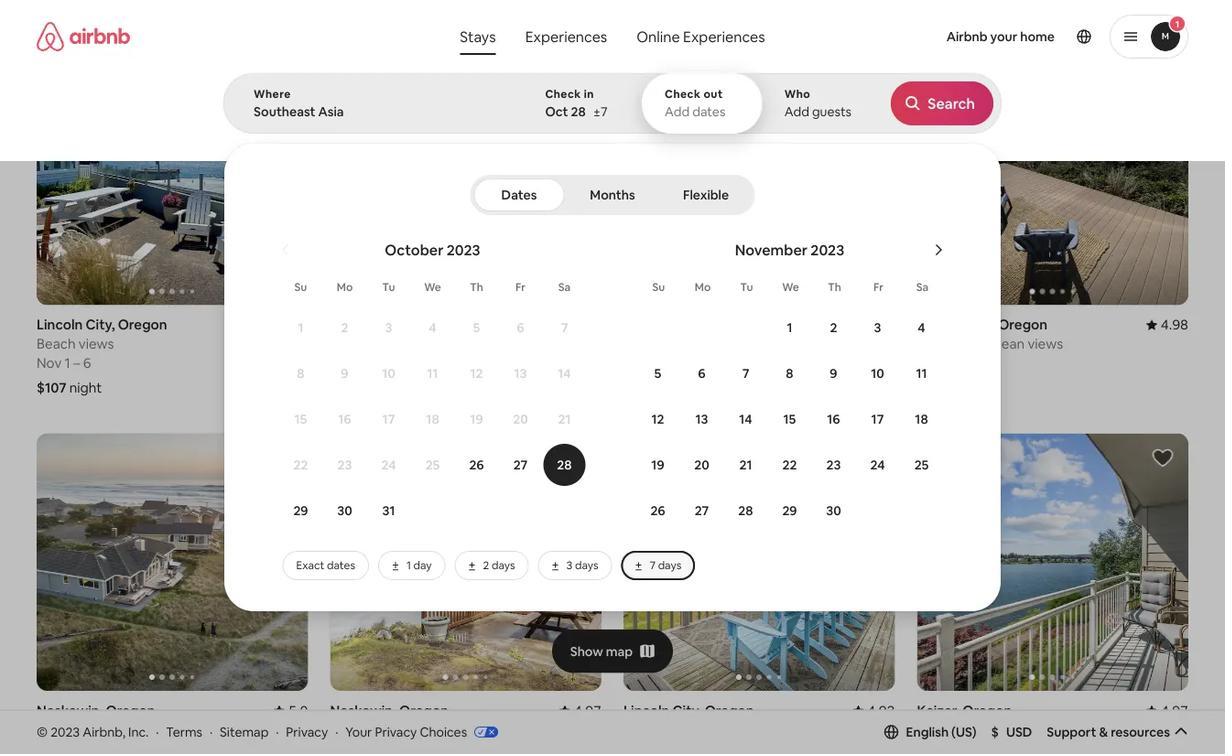 Task type: describe. For each thing, give the bounding box(es) containing it.
0 horizontal spatial 26 button
[[455, 443, 499, 487]]

english
[[906, 724, 949, 741]]

airbnb your home
[[947, 28, 1055, 45]]

november 2023
[[735, 240, 845, 259]]

0 vertical spatial 27 button
[[499, 443, 543, 487]]

miles
[[56, 721, 88, 739]]

2 18 button from the left
[[900, 397, 944, 441]]

2 we from the left
[[782, 280, 799, 294]]

treehouses
[[715, 117, 775, 131]]

1 horizontal spatial city,
[[673, 702, 702, 720]]

your privacy choices
[[346, 724, 467, 741]]

0 vertical spatial 12 button
[[455, 352, 499, 396]]

11 for second 11 button from right
[[427, 365, 438, 382]]

november
[[735, 240, 808, 259]]

oregon inside keizer, oregon mountain and lake views
[[963, 702, 1012, 720]]

1 vertical spatial 28 button
[[724, 489, 768, 533]]

$
[[992, 724, 999, 741]]

mountain
[[917, 721, 976, 739]]

©
[[37, 724, 48, 741]]

5.0
[[289, 702, 308, 720]]

$378
[[917, 379, 949, 397]]

usd
[[1006, 724, 1033, 741]]

2 su from the left
[[653, 280, 665, 294]]

4 for november 2023
[[918, 320, 926, 336]]

5.0 out of 5 average rating image
[[274, 702, 308, 720]]

Where field
[[254, 103, 493, 120]]

off-
[[804, 117, 825, 131]]

20 for bottommost 20 button
[[694, 457, 710, 474]]

1 vertical spatial 14 button
[[724, 397, 768, 441]]

1 vertical spatial 5 button
[[636, 352, 680, 396]]

2 days
[[483, 559, 515, 573]]

where
[[254, 87, 291, 101]]

14 inside the lincoln city, oregon beach and ocean views dec 9 – 14 $378
[[967, 354, 980, 372]]

grid
[[847, 117, 867, 131]]

nov 1 – 6 $377 night
[[624, 354, 691, 397]]

1 30 button from the left
[[323, 489, 367, 533]]

oregon inside neskowin, oregon 48 miles away
[[106, 702, 155, 720]]

2023 for ©
[[51, 724, 80, 741]]

1 vertical spatial add to wishlist: lincoln city, oregon image
[[859, 447, 881, 469]]

14 for the leftmost '14' button
[[558, 365, 571, 382]]

0 vertical spatial 21
[[558, 411, 571, 428]]

support & resources button
[[1047, 724, 1189, 741]]

2 23 button from the left
[[812, 443, 856, 487]]

4.9
[[289, 316, 308, 334]]

2 29 from the left
[[783, 503, 797, 519]]

4.9 out of 5 average rating image
[[274, 316, 308, 334]]

nov inside nov 1 – 6 $377 night
[[624, 354, 649, 372]]

oregon inside cloverdale, oregon beach views nov 12 – 17 $275 night
[[406, 316, 455, 334]]

exact
[[296, 559, 325, 573]]

1 th from the left
[[470, 280, 483, 294]]

2 29 button from the left
[[768, 489, 812, 533]]

1 vertical spatial 19
[[652, 457, 665, 474]]

1 vertical spatial 7 button
[[724, 352, 768, 396]]

(us)
[[952, 724, 977, 741]]

1 su from the left
[[295, 280, 307, 294]]

add inside check out add dates
[[665, 103, 690, 120]]

ocean inside the lincoln city, oregon beach and ocean views dec 9 – 14 $378
[[986, 335, 1025, 353]]

1 24 button from the left
[[367, 443, 411, 487]]

$275
[[330, 379, 361, 397]]

1 17 button from the left
[[367, 397, 411, 441]]

terms · sitemap · privacy
[[166, 724, 328, 741]]

1 25 button from the left
[[411, 443, 455, 487]]

1 vertical spatial 13 button
[[680, 397, 724, 441]]

views inside neskowin, oregon beach and ocean views
[[441, 721, 476, 739]]

tab list inside stays tab panel
[[474, 175, 751, 215]]

1 vertical spatial 21
[[740, 457, 752, 474]]

neskowin, for miles
[[37, 702, 103, 720]]

3 for november 2023
[[874, 320, 882, 336]]

1 22 button from the left
[[279, 443, 323, 487]]

24 for 1st 24 button from the right
[[871, 457, 885, 474]]

20 for the left 20 button
[[513, 411, 528, 428]]

2 button for october 2023
[[323, 306, 367, 350]]

keizer, oregon mountain and lake views
[[917, 702, 1070, 739]]

guests
[[812, 103, 852, 120]]

1 horizontal spatial 2
[[483, 559, 489, 573]]

4 for october 2023
[[429, 320, 437, 336]]

airbnb
[[947, 28, 988, 45]]

check out add dates
[[665, 87, 726, 120]]

1 18 button from the left
[[411, 397, 455, 441]]

2 22 button from the left
[[768, 443, 812, 487]]

48
[[37, 721, 53, 739]]

© 2023 airbnb, inc. ·
[[37, 724, 159, 741]]

1 22 from the left
[[294, 457, 308, 474]]

check for add
[[665, 87, 701, 101]]

trending
[[234, 117, 280, 131]]

1 vertical spatial 7
[[742, 365, 750, 382]]

profile element
[[796, 0, 1189, 73]]

4.88 out of 5 average rating image
[[559, 316, 602, 334]]

1 vertical spatial 26 button
[[636, 489, 680, 533]]

5 for the top the 5 button
[[473, 320, 480, 336]]

online
[[637, 27, 680, 46]]

stays button
[[445, 18, 511, 55]]

0 vertical spatial 5 button
[[455, 306, 499, 350]]

1 button for october
[[279, 306, 323, 350]]

0 horizontal spatial 7
[[561, 320, 568, 336]]

lincoln city, oregon
[[624, 702, 754, 720]]

±7
[[593, 103, 608, 120]]

2 th from the left
[[828, 280, 841, 294]]

dates inside check out add dates
[[693, 103, 726, 120]]

1 inside "lincoln city, oregon beach views nov 1 – 6 $107 night"
[[65, 354, 70, 372]]

flexible button
[[661, 179, 751, 212]]

map
[[606, 644, 633, 660]]

group containing off-the-grid
[[37, 73, 875, 145]]

city, for views
[[86, 316, 115, 334]]

your
[[346, 724, 372, 741]]

1 9 button from the left
[[323, 352, 367, 396]]

2 sa from the left
[[917, 280, 929, 294]]

0 vertical spatial add to wishlist: lincoln city, oregon image
[[272, 61, 294, 83]]

0 horizontal spatial 13 button
[[499, 352, 543, 396]]

1 privacy from the left
[[286, 724, 328, 741]]

3 days
[[567, 559, 599, 573]]

2 for october 2023
[[341, 320, 348, 336]]

dates button
[[474, 179, 565, 212]]

the-
[[825, 117, 847, 131]]

months button
[[568, 179, 657, 212]]

2023 for november
[[811, 240, 845, 259]]

display
[[1001, 102, 1038, 116]]

2 9 button from the left
[[812, 352, 856, 396]]

add to wishlist: neskowin, oregon image for 4.97
[[565, 447, 587, 469]]

4.97 for neskowin, oregon beach and ocean views
[[574, 702, 602, 720]]

1 horizontal spatial lincoln
[[624, 702, 670, 720]]

add to wishlist: lincoln city, oregon image
[[859, 61, 881, 83]]

1 · from the left
[[156, 724, 159, 741]]

0 horizontal spatial 7 button
[[543, 306, 587, 350]]

4.94
[[868, 316, 895, 334]]

2 16 from the left
[[827, 411, 840, 428]]

2 8 button from the left
[[768, 352, 812, 396]]

3 button for october 2023
[[367, 306, 411, 350]]

0 horizontal spatial 19
[[470, 411, 483, 428]]

lake
[[1006, 721, 1031, 739]]

0 horizontal spatial 19 button
[[455, 397, 499, 441]]

1 10 from the left
[[382, 365, 395, 382]]

2 10 from the left
[[871, 365, 885, 382]]

exact dates
[[296, 559, 355, 573]]

4.97 out of 5 average rating image
[[559, 702, 602, 720]]

ocean inside neskowin, oregon beach and ocean views
[[399, 721, 438, 739]]

resources
[[1111, 724, 1170, 741]]

0 horizontal spatial 14 button
[[543, 352, 587, 396]]

12 for topmost the 12 button
[[470, 365, 483, 382]]

taxes
[[1105, 102, 1133, 116]]

– inside "lincoln city, oregon beach views nov 1 – 6 $107 night"
[[73, 354, 80, 372]]

october
[[385, 240, 444, 259]]

neskowin, oregon beach and ocean views
[[330, 702, 476, 739]]

lincoln city, oregon beach views nov 1 – 6 $107 night
[[37, 316, 167, 397]]

1 tu from the left
[[382, 280, 395, 294]]

2 fr from the left
[[874, 280, 884, 294]]

1 vertical spatial 6 button
[[680, 352, 724, 396]]

off-the-grid
[[804, 117, 867, 131]]

nov inside "lincoln city, oregon beach views nov 1 – 6 $107 night"
[[37, 354, 62, 372]]

2 for november 2023
[[830, 320, 838, 336]]

neskowin, oregon 48 miles away
[[37, 702, 155, 739]]

1 inside nov 1 – 6 $377 night
[[652, 354, 657, 372]]

0 horizontal spatial 6 button
[[499, 306, 543, 350]]

4.98
[[1161, 316, 1189, 334]]

17 inside cloverdale, oregon beach views nov 12 – 17 $275 night
[[384, 354, 398, 372]]

who
[[785, 87, 811, 101]]

terms link
[[166, 724, 202, 741]]

nov inside cloverdale, oregon beach views nov 12 – 17 $275 night
[[330, 354, 355, 372]]

online experiences link
[[622, 18, 780, 55]]

views inside cloverdale, oregon beach views nov 12 – 17 $275 night
[[372, 335, 408, 353]]

1 vertical spatial 21 button
[[724, 443, 768, 487]]

2 11 button from the left
[[900, 352, 944, 396]]

show map
[[570, 644, 633, 660]]

1 10 button from the left
[[367, 352, 411, 396]]

2 22 from the left
[[783, 457, 797, 474]]

check in oct 28 ±7
[[545, 87, 608, 120]]

sitemap link
[[220, 724, 269, 741]]

show
[[570, 644, 603, 660]]

31
[[382, 503, 395, 519]]

lincoln for views
[[37, 316, 83, 334]]

1 day
[[407, 559, 432, 573]]

2 vertical spatial 7
[[650, 559, 656, 573]]

2 18 from the left
[[915, 411, 928, 428]]

2 15 from the left
[[784, 411, 796, 428]]

0 horizontal spatial 20 button
[[499, 397, 543, 441]]

4 button for november 2023
[[900, 306, 944, 350]]

23 for 2nd 23 button from the left
[[827, 457, 841, 474]]

english (us)
[[906, 724, 977, 741]]

9 inside the lincoln city, oregon beach and ocean views dec 9 – 14 $378
[[946, 354, 954, 372]]

oct
[[545, 103, 568, 120]]

1 16 from the left
[[338, 411, 351, 428]]

english (us) button
[[884, 724, 977, 741]]

cloverdale, oregon beach views nov 12 – 17 $275 night
[[330, 316, 455, 397]]

night inside "lincoln city, oregon beach views nov 1 – 6 $107 night"
[[69, 379, 102, 397]]

5 for bottommost the 5 button
[[654, 365, 662, 382]]

1 button for november
[[768, 306, 812, 350]]

1 sa from the left
[[558, 280, 571, 294]]

who add guests
[[785, 87, 852, 120]]

luxe
[[326, 117, 350, 131]]

0 horizontal spatial 28 button
[[543, 443, 587, 487]]

– inside the lincoln city, oregon beach and ocean views dec 9 – 14 $378
[[957, 354, 964, 372]]

display total before taxes button
[[985, 87, 1189, 131]]

$107
[[37, 379, 66, 397]]

1 29 button from the left
[[279, 489, 323, 533]]

4.97 out of 5 average rating image
[[1146, 702, 1189, 720]]

2 17 button from the left
[[856, 397, 900, 441]]

1 horizontal spatial 27 button
[[680, 489, 724, 533]]

0 horizontal spatial 21 button
[[543, 397, 587, 441]]

dates
[[502, 187, 537, 203]]

out
[[704, 87, 723, 101]]



Task type: vqa. For each thing, say whether or not it's contained in the screenshot.


Task type: locate. For each thing, give the bounding box(es) containing it.
beach right privacy link
[[330, 721, 369, 739]]

we down the october 2023
[[424, 280, 441, 294]]

night right $107
[[69, 379, 102, 397]]

views inside keizer, oregon mountain and lake views
[[1034, 721, 1070, 739]]

3 night from the left
[[658, 379, 691, 397]]

29 button
[[279, 489, 323, 533], [768, 489, 812, 533]]

1 horizontal spatial 11
[[916, 365, 927, 382]]

2 check from the left
[[665, 87, 701, 101]]

city, for and
[[966, 316, 996, 334]]

1 add to wishlist: neskowin, oregon image from the left
[[272, 447, 294, 469]]

24 for 1st 24 button
[[381, 457, 396, 474]]

beach down cloverdale,
[[330, 335, 369, 353]]

1 horizontal spatial experiences
[[683, 27, 765, 46]]

1 experiences from the left
[[525, 27, 607, 46]]

4 · from the left
[[335, 724, 338, 741]]

sa up the dec
[[917, 280, 929, 294]]

1 4 from the left
[[429, 320, 437, 336]]

0 horizontal spatial 16
[[338, 411, 351, 428]]

cabins
[[562, 117, 597, 131]]

what can we help you find? tab list
[[445, 18, 622, 55]]

2 right day
[[483, 559, 489, 573]]

dates right exact
[[327, 559, 355, 573]]

10 button down "4.94"
[[856, 352, 900, 396]]

1 horizontal spatial 3 button
[[856, 306, 900, 350]]

display total before taxes
[[1001, 102, 1133, 116]]

1 horizontal spatial 21 button
[[724, 443, 768, 487]]

15 button
[[279, 397, 323, 441], [768, 397, 812, 441]]

2 add to wishlist: neskowin, oregon image from the left
[[565, 447, 587, 469]]

october 2023
[[385, 240, 481, 259]]

check left out
[[665, 87, 701, 101]]

2 add from the left
[[785, 103, 809, 120]]

views inside "lincoln city, oregon beach views nov 1 – 6 $107 night"
[[79, 335, 114, 353]]

4.98 out of 5 average rating image
[[1146, 316, 1189, 334]]

1 check from the left
[[545, 87, 581, 101]]

7 days
[[650, 559, 682, 573]]

experiences button
[[511, 18, 622, 55]]

21
[[558, 411, 571, 428], [740, 457, 752, 474]]

day
[[414, 559, 432, 573]]

add inside who add guests
[[785, 103, 809, 120]]

2 experiences from the left
[[683, 27, 765, 46]]

1 11 button from the left
[[411, 352, 455, 396]]

neskowin, for and
[[330, 702, 396, 720]]

your
[[991, 28, 1018, 45]]

1 horizontal spatial 26
[[651, 503, 666, 519]]

1 horizontal spatial 19
[[652, 457, 665, 474]]

sitemap
[[220, 724, 269, 741]]

0 horizontal spatial lincoln
[[37, 316, 83, 334]]

4.97 down show
[[574, 702, 602, 720]]

2 1 button from the left
[[768, 306, 812, 350]]

2023 right october at the left top of the page
[[447, 240, 481, 259]]

2 button
[[323, 306, 367, 350], [812, 306, 856, 350]]

1 15 button from the left
[[279, 397, 323, 441]]

1 vertical spatial 27
[[695, 503, 709, 519]]

None search field
[[223, 0, 1225, 612]]

th
[[470, 280, 483, 294], [828, 280, 841, 294]]

2 4.97 from the left
[[1161, 702, 1189, 720]]

·
[[156, 724, 159, 741], [210, 724, 213, 741], [276, 724, 279, 741], [335, 724, 338, 741]]

days right "3 days"
[[658, 559, 682, 573]]

12 up $275
[[358, 354, 372, 372]]

1 horizontal spatial 13
[[696, 411, 708, 428]]

1 fr from the left
[[516, 280, 526, 294]]

su up '4.9'
[[295, 280, 307, 294]]

1 30 from the left
[[337, 503, 352, 519]]

2 horizontal spatial 12
[[652, 411, 664, 428]]

0 horizontal spatial night
[[69, 379, 102, 397]]

stays
[[460, 27, 496, 46]]

privacy link
[[286, 724, 328, 741]]

2 button left "4.94"
[[812, 306, 856, 350]]

1 horizontal spatial 18 button
[[900, 397, 944, 441]]

1 horizontal spatial days
[[575, 559, 599, 573]]

6 button left 4.88 out of 5 average rating icon
[[499, 306, 543, 350]]

1 horizontal spatial 29 button
[[768, 489, 812, 533]]

2 30 button from the left
[[812, 489, 856, 533]]

2 23 from the left
[[827, 457, 841, 474]]

12 right cloverdale, oregon beach views nov 12 – 17 $275 night
[[470, 365, 483, 382]]

add to wishlist: neskowin, oregon image for 5.0
[[272, 447, 294, 469]]

check inside check out add dates
[[665, 87, 701, 101]]

neskowin, inside neskowin, oregon beach and ocean views
[[330, 702, 396, 720]]

tab list containing dates
[[474, 175, 751, 215]]

add left treehouses
[[665, 103, 690, 120]]

1 button left cloverdale,
[[279, 306, 323, 350]]

night inside cloverdale, oregon beach views nov 12 – 17 $275 night
[[364, 379, 397, 397]]

1 horizontal spatial 8
[[786, 365, 794, 382]]

1 days from the left
[[492, 559, 515, 573]]

omg!
[[645, 117, 675, 131]]

10 button
[[367, 352, 411, 396], [856, 352, 900, 396]]

10 button right $275
[[367, 352, 411, 396]]

choices
[[420, 724, 467, 741]]

13 for 13 button to the left
[[514, 365, 527, 382]]

1 inside 1 dropdown button
[[1176, 18, 1180, 30]]

oregon inside the lincoln city, oregon beach and ocean views dec 9 – 14 $378
[[998, 316, 1048, 334]]

2 24 button from the left
[[856, 443, 900, 487]]

1 horizontal spatial 2 button
[[812, 306, 856, 350]]

31 button
[[367, 489, 411, 533]]

1 horizontal spatial th
[[828, 280, 841, 294]]

0 horizontal spatial 24 button
[[367, 443, 411, 487]]

1 horizontal spatial 5
[[654, 365, 662, 382]]

0 horizontal spatial we
[[424, 280, 441, 294]]

2 days from the left
[[575, 559, 599, 573]]

lincoln for and
[[917, 316, 963, 334]]

support & resources
[[1047, 724, 1170, 741]]

1 button
[[279, 306, 323, 350], [768, 306, 812, 350]]

total
[[1041, 102, 1065, 116]]

1 horizontal spatial 23
[[827, 457, 841, 474]]

1 23 button from the left
[[323, 443, 367, 487]]

cloverdale,
[[330, 316, 403, 334]]

0 horizontal spatial 2023
[[51, 724, 80, 741]]

0 horizontal spatial 30 button
[[323, 489, 367, 533]]

14 for bottommost '14' button
[[739, 411, 753, 428]]

25
[[426, 457, 440, 474], [915, 457, 929, 474]]

9 for second 9 button from the right
[[341, 365, 349, 382]]

beach up $107
[[37, 335, 76, 353]]

2023 right ©
[[51, 724, 80, 741]]

beach inside the lincoln city, oregon beach and ocean views dec 9 – 14 $378
[[917, 335, 956, 353]]

2 2 button from the left
[[812, 306, 856, 350]]

1 add from the left
[[665, 103, 690, 120]]

1 horizontal spatial 20 button
[[680, 443, 724, 487]]

2 30 from the left
[[826, 503, 841, 519]]

and inside neskowin, oregon beach and ocean views
[[372, 721, 396, 739]]

1 horizontal spatial 30 button
[[812, 489, 856, 533]]

2 4 button from the left
[[900, 306, 944, 350]]

add to wishlist: neskowin, oregon image
[[272, 447, 294, 469], [565, 447, 587, 469]]

4 button for october 2023
[[411, 306, 455, 350]]

4
[[429, 320, 437, 336], [918, 320, 926, 336]]

mo
[[337, 280, 353, 294], [695, 280, 711, 294]]

1 horizontal spatial 15
[[784, 411, 796, 428]]

months
[[590, 187, 635, 203]]

13 for the bottommost 13 button
[[696, 411, 708, 428]]

2 11 from the left
[[916, 365, 927, 382]]

1 horizontal spatial 29
[[783, 503, 797, 519]]

days for 2 days
[[492, 559, 515, 573]]

3 · from the left
[[276, 724, 279, 741]]

airbnb,
[[83, 724, 125, 741]]

$ usd
[[992, 724, 1033, 741]]

22 button
[[279, 443, 323, 487], [768, 443, 812, 487]]

calendar application
[[246, 221, 1225, 581]]

1 8 button from the left
[[279, 352, 323, 396]]

1 horizontal spatial 26 button
[[636, 489, 680, 533]]

1 horizontal spatial ocean
[[986, 335, 1025, 353]]

lincoln inside the lincoln city, oregon beach and ocean views dec 9 – 14 $378
[[917, 316, 963, 334]]

city, inside the lincoln city, oregon beach and ocean views dec 9 – 14 $378
[[966, 316, 996, 334]]

0 horizontal spatial sa
[[558, 280, 571, 294]]

2 button for november 2023
[[812, 306, 856, 350]]

tu
[[382, 280, 395, 294], [741, 280, 753, 294]]

dates
[[693, 103, 726, 120], [327, 559, 355, 573]]

4 – from the left
[[957, 354, 964, 372]]

1 horizontal spatial privacy
[[375, 724, 417, 741]]

and for neskowin, oregon beach and ocean views
[[372, 721, 396, 739]]

2 10 button from the left
[[856, 352, 900, 396]]

2 mo from the left
[[695, 280, 711, 294]]

1 horizontal spatial 6 button
[[680, 352, 724, 396]]

add
[[665, 103, 690, 120], [785, 103, 809, 120]]

neskowin,
[[37, 702, 103, 720], [330, 702, 396, 720]]

10 down "4.94"
[[871, 365, 885, 382]]

– inside cloverdale, oregon beach views nov 12 – 17 $275 night
[[375, 354, 381, 372]]

2 8 from the left
[[786, 365, 794, 382]]

1 4 button from the left
[[411, 306, 455, 350]]

0 horizontal spatial 13
[[514, 365, 527, 382]]

1 horizontal spatial 8 button
[[768, 352, 812, 396]]

1 horizontal spatial tu
[[741, 280, 753, 294]]

4.97 up the resources
[[1161, 702, 1189, 720]]

flexible
[[683, 187, 729, 203]]

1 horizontal spatial add
[[785, 103, 809, 120]]

and for keizer, oregon mountain and lake views
[[979, 721, 1003, 739]]

days left "3 days"
[[492, 559, 515, 573]]

0 horizontal spatial city,
[[86, 316, 115, 334]]

2 25 from the left
[[915, 457, 929, 474]]

check inside check in oct 28 ±7
[[545, 87, 581, 101]]

2 night from the left
[[364, 379, 397, 397]]

$377
[[624, 379, 655, 397]]

3 for october 2023
[[385, 320, 392, 336]]

2 horizontal spatial nov
[[624, 354, 649, 372]]

tu up cloverdale,
[[382, 280, 395, 294]]

18 button down $378
[[900, 397, 944, 441]]

6 inside "lincoln city, oregon beach views nov 1 – 6 $107 night"
[[83, 354, 91, 372]]

sa up 4.88 out of 5 average rating icon
[[558, 280, 571, 294]]

1 horizontal spatial 25
[[915, 457, 929, 474]]

beach up the dec
[[917, 335, 956, 353]]

1 horizontal spatial 1 button
[[768, 306, 812, 350]]

2 horizontal spatial 3
[[874, 320, 882, 336]]

before
[[1068, 102, 1102, 116]]

1 we from the left
[[424, 280, 441, 294]]

privacy right 'your'
[[375, 724, 417, 741]]

19 button
[[455, 397, 499, 441], [636, 443, 680, 487]]

add to wishlist: keizer, oregon image
[[1152, 447, 1174, 469]]

beach inside cloverdale, oregon beach views nov 12 – 17 $275 night
[[330, 335, 369, 353]]

2 tu from the left
[[741, 280, 753, 294]]

2 horizontal spatial city,
[[966, 316, 996, 334]]

2 left 4.94 out of 5 average rating image at the top of page
[[830, 320, 838, 336]]

2 24 from the left
[[871, 457, 885, 474]]

12 inside cloverdale, oregon beach views nov 12 – 17 $275 night
[[358, 354, 372, 372]]

&
[[1099, 724, 1108, 741]]

17 button
[[367, 397, 411, 441], [856, 397, 900, 441]]

18 button down cloverdale, oregon beach views nov 12 – 17 $275 night
[[411, 397, 455, 441]]

0 vertical spatial 5
[[473, 320, 480, 336]]

26
[[469, 457, 484, 474], [651, 503, 666, 519]]

0 horizontal spatial 21
[[558, 411, 571, 428]]

lincoln up $107
[[37, 316, 83, 334]]

0 horizontal spatial 16 button
[[323, 397, 367, 441]]

· right inc. at left bottom
[[156, 724, 159, 741]]

airbnb your home link
[[936, 17, 1066, 56]]

2 privacy from the left
[[375, 724, 417, 741]]

7 button
[[543, 306, 587, 350], [724, 352, 768, 396]]

· left 'your'
[[335, 724, 338, 741]]

neskowin, inside neskowin, oregon 48 miles away
[[37, 702, 103, 720]]

· down 5.0 out of 5 average rating image
[[276, 724, 279, 741]]

add down who
[[785, 103, 809, 120]]

1 horizontal spatial 21
[[740, 457, 752, 474]]

lincoln up the dec
[[917, 316, 963, 334]]

2 15 button from the left
[[768, 397, 812, 441]]

group
[[37, 47, 308, 305], [330, 47, 602, 305], [624, 47, 895, 305], [917, 47, 1189, 305], [37, 73, 875, 145], [37, 434, 308, 692], [330, 434, 602, 692], [624, 434, 895, 692], [917, 434, 1189, 692]]

2023
[[447, 240, 481, 259], [811, 240, 845, 259], [51, 724, 80, 741]]

2 vertical spatial 28
[[739, 503, 753, 519]]

0 horizontal spatial 25 button
[[411, 443, 455, 487]]

12
[[358, 354, 372, 372], [470, 365, 483, 382], [652, 411, 664, 428]]

1 horizontal spatial dates
[[693, 103, 726, 120]]

28 inside check in oct 28 ±7
[[571, 103, 586, 120]]

online experiences
[[637, 27, 765, 46]]

3 – from the left
[[660, 354, 667, 372]]

7
[[561, 320, 568, 336], [742, 365, 750, 382], [650, 559, 656, 573]]

dates down out
[[693, 103, 726, 120]]

0 horizontal spatial add to wishlist: lincoln city, oregon image
[[272, 61, 294, 83]]

lincoln down map
[[624, 702, 670, 720]]

0 horizontal spatial 5 button
[[455, 306, 499, 350]]

1 horizontal spatial 7 button
[[724, 352, 768, 396]]

experiences inside button
[[525, 27, 607, 46]]

16
[[338, 411, 351, 428], [827, 411, 840, 428]]

1 24 from the left
[[381, 457, 396, 474]]

check for oct
[[545, 87, 581, 101]]

0 vertical spatial 19 button
[[455, 397, 499, 441]]

1 2 button from the left
[[323, 306, 367, 350]]

1 11 from the left
[[427, 365, 438, 382]]

0 horizontal spatial dates
[[327, 559, 355, 573]]

25 for 2nd "25" button from left
[[915, 457, 929, 474]]

1 horizontal spatial 22 button
[[768, 443, 812, 487]]

2 horizontal spatial 2
[[830, 320, 838, 336]]

0 vertical spatial 19
[[470, 411, 483, 428]]

neskowin, up miles
[[37, 702, 103, 720]]

25 button
[[411, 443, 455, 487], [900, 443, 944, 487]]

10
[[382, 365, 395, 382], [871, 365, 885, 382]]

9 for 2nd 9 button
[[830, 365, 838, 382]]

1 horizontal spatial 27
[[695, 503, 709, 519]]

– inside nov 1 – 6 $377 night
[[660, 354, 667, 372]]

0 horizontal spatial privacy
[[286, 724, 328, 741]]

nov up $275
[[330, 354, 355, 372]]

1 3 button from the left
[[367, 306, 411, 350]]

1 15 from the left
[[295, 411, 307, 428]]

th down november 2023
[[828, 280, 841, 294]]

days left 7 days
[[575, 559, 599, 573]]

and inside the lincoln city, oregon beach and ocean views dec 9 – 14 $378
[[959, 335, 983, 353]]

1 horizontal spatial 23 button
[[812, 443, 856, 487]]

0 horizontal spatial 3
[[385, 320, 392, 336]]

2 nov from the left
[[330, 354, 355, 372]]

4.94 out of 5 average rating image
[[853, 316, 895, 334]]

6 button right $377
[[680, 352, 724, 396]]

8 button
[[279, 352, 323, 396], [768, 352, 812, 396]]

we down november 2023
[[782, 280, 799, 294]]

experiences up out
[[683, 27, 765, 46]]

1 horizontal spatial 4
[[918, 320, 926, 336]]

1 vertical spatial 19 button
[[636, 443, 680, 487]]

30 button
[[323, 489, 367, 533], [812, 489, 856, 533]]

2 16 button from the left
[[812, 397, 856, 441]]

city,
[[86, 316, 115, 334], [966, 316, 996, 334], [673, 702, 702, 720]]

0 horizontal spatial 9
[[341, 365, 349, 382]]

0 horizontal spatial 10 button
[[367, 352, 411, 396]]

3 button for november 2023
[[856, 306, 900, 350]]

1 horizontal spatial 19 button
[[636, 443, 680, 487]]

23
[[338, 457, 352, 474], [827, 457, 841, 474]]

1 horizontal spatial 9 button
[[812, 352, 856, 396]]

4.97 for keizer, oregon mountain and lake views
[[1161, 702, 1189, 720]]

tab list
[[474, 175, 751, 215]]

2 4 from the left
[[918, 320, 926, 336]]

4 button up the dec
[[900, 306, 944, 350]]

23 for 1st 23 button from left
[[338, 457, 352, 474]]

6 inside nov 1 – 6 $377 night
[[670, 354, 678, 372]]

2 right '4.9'
[[341, 320, 348, 336]]

1 4.97 from the left
[[574, 702, 602, 720]]

28 button
[[543, 443, 587, 487], [724, 489, 768, 533]]

city, inside "lincoln city, oregon beach views nov 1 – 6 $107 night"
[[86, 316, 115, 334]]

1 vertical spatial 12 button
[[636, 397, 680, 441]]

lincoln inside "lincoln city, oregon beach views nov 1 – 6 $107 night"
[[37, 316, 83, 334]]

home
[[1021, 28, 1055, 45]]

26 for the bottom 26 button
[[651, 503, 666, 519]]

2023 right november
[[811, 240, 845, 259]]

0 horizontal spatial 1 button
[[279, 306, 323, 350]]

oregon inside "lincoln city, oregon beach views nov 1 – 6 $107 night"
[[118, 316, 167, 334]]

1 neskowin, from the left
[[37, 702, 103, 720]]

12 down $377
[[652, 411, 664, 428]]

1 8 from the left
[[297, 365, 305, 382]]

4 button right cloverdale,
[[411, 306, 455, 350]]

0 vertical spatial 14 button
[[543, 352, 587, 396]]

days for 7 days
[[658, 559, 682, 573]]

19
[[470, 411, 483, 428], [652, 457, 665, 474]]

dec
[[917, 354, 943, 372]]

16 button
[[323, 397, 367, 441], [812, 397, 856, 441]]

and inside keizer, oregon mountain and lake views
[[979, 721, 1003, 739]]

18
[[426, 411, 439, 428], [915, 411, 928, 428]]

1 29 from the left
[[293, 503, 308, 519]]

privacy
[[286, 724, 328, 741], [375, 724, 417, 741]]

0 horizontal spatial mo
[[337, 280, 353, 294]]

away
[[91, 721, 124, 739]]

4.93 out of 5 average rating image
[[853, 702, 895, 720]]

2
[[341, 320, 348, 336], [830, 320, 838, 336], [483, 559, 489, 573]]

1 horizontal spatial 4.97
[[1161, 702, 1189, 720]]

2 button right '4.9'
[[323, 306, 367, 350]]

25 button down $378
[[900, 443, 944, 487]]

2 25 button from the left
[[900, 443, 944, 487]]

nov up $107
[[37, 354, 62, 372]]

3 nov from the left
[[624, 354, 649, 372]]

1 nov from the left
[[37, 354, 62, 372]]

9 button down cloverdale,
[[323, 352, 367, 396]]

18 down cloverdale, oregon beach views nov 12 – 17 $275 night
[[426, 411, 439, 428]]

privacy down 5.0
[[286, 724, 328, 741]]

1 16 button from the left
[[323, 397, 367, 441]]

6
[[517, 320, 524, 336], [83, 354, 91, 372], [670, 354, 678, 372], [698, 365, 706, 382]]

28 for 28 button to the left
[[557, 457, 572, 474]]

nov up $377
[[624, 354, 649, 372]]

· right terms link
[[210, 724, 213, 741]]

1 horizontal spatial 9
[[830, 365, 838, 382]]

0 vertical spatial 26
[[469, 457, 484, 474]]

experiences up add to wishlist: cloverdale, oregon icon
[[525, 27, 607, 46]]

neskowin, up 'your'
[[330, 702, 396, 720]]

25 button up 31 button
[[411, 443, 455, 487]]

1 horizontal spatial 10
[[871, 365, 885, 382]]

0 horizontal spatial 15
[[295, 411, 307, 428]]

days
[[492, 559, 515, 573], [575, 559, 599, 573], [658, 559, 682, 573]]

3
[[385, 320, 392, 336], [874, 320, 882, 336], [567, 559, 573, 573]]

25 for first "25" button
[[426, 457, 440, 474]]

1 vertical spatial 28
[[557, 457, 572, 474]]

1 25 from the left
[[426, 457, 440, 474]]

night right $377
[[658, 379, 691, 397]]

night right $275
[[364, 379, 397, 397]]

add to wishlist: cloverdale, oregon image
[[565, 61, 587, 83]]

stays tab panel
[[223, 73, 1225, 612]]

11 for 1st 11 button from right
[[916, 365, 927, 382]]

oregon inside neskowin, oregon beach and ocean views
[[399, 702, 449, 720]]

0 horizontal spatial 2
[[341, 320, 348, 336]]

1 horizontal spatial 16
[[827, 411, 840, 428]]

tu down november
[[741, 280, 753, 294]]

inc.
[[128, 724, 149, 741]]

show map button
[[552, 630, 673, 674]]

1 horizontal spatial 12 button
[[636, 397, 680, 441]]

1 mo from the left
[[337, 280, 353, 294]]

2 horizontal spatial lincoln
[[917, 316, 963, 334]]

check up oct
[[545, 87, 581, 101]]

1 night from the left
[[69, 379, 102, 397]]

1 – from the left
[[73, 354, 80, 372]]

2 – from the left
[[375, 354, 381, 372]]

views inside the lincoln city, oregon beach and ocean views dec 9 – 14 $378
[[1028, 335, 1063, 353]]

2 horizontal spatial 9
[[946, 354, 954, 372]]

night inside nov 1 – 6 $377 night
[[658, 379, 691, 397]]

0 horizontal spatial 4 button
[[411, 306, 455, 350]]

1 23 from the left
[[338, 457, 352, 474]]

2 3 button from the left
[[856, 306, 900, 350]]

su up nov 1 – 6 $377 night
[[653, 280, 665, 294]]

1 18 from the left
[[426, 411, 439, 428]]

2023 for october
[[447, 240, 481, 259]]

1 vertical spatial 20 button
[[680, 443, 724, 487]]

4 up the dec
[[918, 320, 926, 336]]

beach inside neskowin, oregon beach and ocean views
[[330, 721, 369, 739]]

0 vertical spatial 13 button
[[499, 352, 543, 396]]

12 for the bottom the 12 button
[[652, 411, 664, 428]]

2 neskowin, from the left
[[330, 702, 396, 720]]

beach inside "lincoln city, oregon beach views nov 1 – 6 $107 night"
[[37, 335, 76, 353]]

4.93
[[868, 702, 895, 720]]

10 right $275
[[382, 365, 395, 382]]

4 right cloverdale,
[[429, 320, 437, 336]]

0 horizontal spatial nov
[[37, 354, 62, 372]]

0 horizontal spatial 29 button
[[279, 489, 323, 533]]

1 1 button from the left
[[279, 306, 323, 350]]

add to wishlist: lincoln city, oregon image
[[272, 61, 294, 83], [859, 447, 881, 469]]

0 horizontal spatial 20
[[513, 411, 528, 428]]

1 horizontal spatial 3
[[567, 559, 573, 573]]

1 horizontal spatial nov
[[330, 354, 355, 372]]

20 button
[[499, 397, 543, 441], [680, 443, 724, 487]]

3 button
[[367, 306, 411, 350], [856, 306, 900, 350]]

th down the october 2023
[[470, 280, 483, 294]]

none search field containing stays
[[223, 0, 1225, 612]]

0 horizontal spatial 27
[[514, 457, 528, 474]]

18 button
[[411, 397, 455, 441], [900, 397, 944, 441]]

26 for the left 26 button
[[469, 457, 484, 474]]

3 days from the left
[[658, 559, 682, 573]]

keizer,
[[917, 702, 960, 720]]

18 down $378
[[915, 411, 928, 428]]

days for 3 days
[[575, 559, 599, 573]]

terms
[[166, 724, 202, 741]]

1 button down november 2023
[[768, 306, 812, 350]]

1 horizontal spatial night
[[364, 379, 397, 397]]

2 · from the left
[[210, 724, 213, 741]]

9 button down 4.94 out of 5 average rating image at the top of page
[[812, 352, 856, 396]]

28 for 28 button to the bottom
[[739, 503, 753, 519]]



